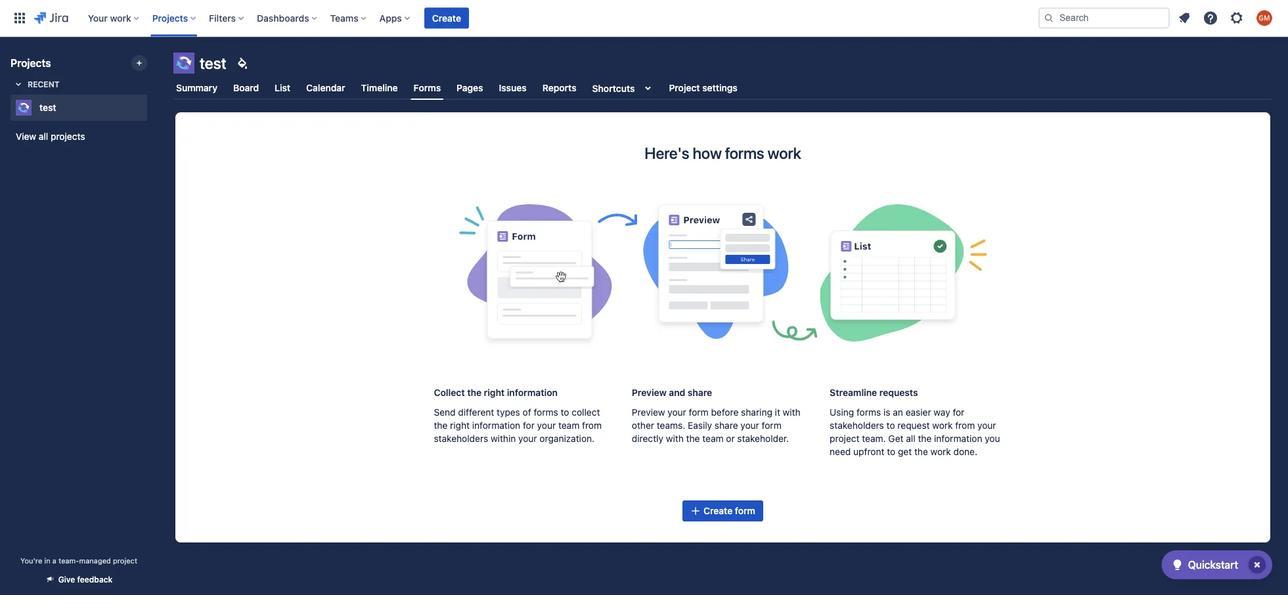 Task type: describe. For each thing, give the bounding box(es) containing it.
using forms is an easier way for stakeholders to request work from your project team. get all the information you need upfront to get the work done.
[[830, 407, 1001, 457]]

from inside using forms is an easier way for stakeholders to request work from your project team. get all the information you need upfront to get the work done.
[[956, 420, 976, 431]]

0 horizontal spatial form
[[689, 407, 709, 418]]

information inside send different types of forms to collect the right information for your team from stakeholders within your organization.
[[472, 420, 521, 431]]

feedback
[[77, 575, 113, 585]]

quickstart
[[1189, 559, 1239, 571]]

add to starred image
[[143, 100, 159, 116]]

project inside using forms is an easier way for stakeholders to request work from your project team. get all the information you need upfront to get the work done.
[[830, 433, 860, 444]]

forms inside send different types of forms to collect the right information for your team from stakeholders within your organization.
[[534, 407, 558, 418]]

shortcuts button
[[590, 76, 659, 100]]

done.
[[954, 447, 978, 457]]

the up different
[[467, 387, 482, 398]]

team inside send different types of forms to collect the right information for your team from stakeholders within your organization.
[[559, 420, 580, 431]]

issues
[[499, 82, 527, 93]]

view all projects
[[16, 131, 85, 142]]

create form button
[[683, 501, 764, 522]]

within
[[491, 433, 516, 444]]

different
[[458, 407, 494, 418]]

in
[[44, 557, 50, 565]]

project settings link
[[667, 76, 741, 100]]

for inside send different types of forms to collect the right information for your team from stakeholders within your organization.
[[523, 420, 535, 431]]

you're in a team-managed project
[[20, 557, 137, 565]]

list link
[[272, 76, 293, 100]]

stakeholders inside using forms is an easier way for stakeholders to request work from your project team. get all the information you need upfront to get the work done.
[[830, 420, 885, 431]]

using
[[830, 407, 855, 418]]

reports
[[543, 82, 577, 93]]

set background color image
[[234, 55, 250, 71]]

organization.
[[540, 433, 595, 444]]

the inside "preview your form before sharing it with other teams. easily share your form directly with the team or stakeholder."
[[687, 433, 700, 444]]

the inside send different types of forms to collect the right information for your team from stakeholders within your organization.
[[434, 420, 448, 431]]

timeline link
[[359, 76, 401, 100]]

send different types of forms to collect the right information for your team from stakeholders within your organization.
[[434, 407, 602, 444]]

other
[[632, 420, 655, 431]]

easier
[[906, 407, 932, 418]]

reports link
[[540, 76, 579, 100]]

types
[[497, 407, 520, 418]]

preview for preview your form before sharing it with other teams. easily share your form directly with the team or stakeholder.
[[632, 407, 666, 418]]

or
[[726, 433, 735, 444]]

create project image
[[134, 58, 145, 68]]

1 horizontal spatial right
[[484, 387, 505, 398]]

give feedback
[[58, 575, 113, 585]]

0 vertical spatial information
[[507, 387, 558, 398]]

quickstart button
[[1162, 551, 1273, 580]]

team-
[[59, 557, 79, 565]]

test link
[[11, 95, 142, 121]]

requests
[[880, 387, 919, 398]]

directly
[[632, 433, 664, 444]]

project
[[669, 82, 700, 93]]

pages
[[457, 82, 483, 93]]

projects button
[[148, 8, 201, 29]]

calendar
[[306, 82, 345, 93]]

easily
[[688, 420, 713, 431]]

here's
[[645, 144, 690, 162]]

of
[[523, 407, 532, 418]]

get
[[898, 447, 912, 457]]

stakeholder.
[[738, 433, 789, 444]]

teams.
[[657, 420, 686, 431]]

projects
[[51, 131, 85, 142]]

search image
[[1044, 13, 1055, 23]]

help image
[[1203, 10, 1219, 26]]

need
[[830, 447, 851, 457]]

before
[[711, 407, 739, 418]]

get
[[889, 433, 904, 444]]

it
[[775, 407, 781, 418]]

banner containing your work
[[0, 0, 1289, 37]]

create for create form
[[704, 506, 733, 517]]

team.
[[863, 433, 886, 444]]

pages link
[[454, 76, 486, 100]]

check image
[[1170, 557, 1186, 573]]

0 horizontal spatial project
[[113, 557, 137, 565]]

tab list containing forms
[[166, 76, 1281, 100]]

an
[[893, 407, 904, 418]]

give
[[58, 575, 75, 585]]

0 horizontal spatial test
[[39, 102, 56, 113]]

how
[[693, 144, 722, 162]]

Search field
[[1039, 8, 1171, 29]]

list
[[275, 82, 291, 93]]

teams button
[[326, 8, 372, 29]]

project settings
[[669, 82, 738, 93]]

send
[[434, 407, 456, 418]]

streamline
[[830, 387, 878, 398]]

collect the right information
[[434, 387, 558, 398]]

calendar link
[[304, 76, 348, 100]]

the down request
[[918, 433, 932, 444]]

view all projects link
[[11, 125, 147, 149]]

preview your form before sharing it with other teams. easily share your form directly with the team or stakeholder.
[[632, 407, 801, 444]]

forms
[[414, 82, 441, 93]]

primary element
[[8, 0, 1039, 36]]



Task type: locate. For each thing, give the bounding box(es) containing it.
dashboards
[[257, 12, 309, 23]]

0 vertical spatial create
[[432, 12, 461, 23]]

summary
[[176, 82, 218, 93]]

1 vertical spatial share
[[715, 420, 738, 431]]

project up need
[[830, 433, 860, 444]]

from up done.
[[956, 420, 976, 431]]

0 vertical spatial all
[[39, 131, 48, 142]]

create inside 'primary' element
[[432, 12, 461, 23]]

board link
[[231, 76, 262, 100]]

upfront
[[854, 447, 885, 457]]

1 horizontal spatial team
[[703, 433, 724, 444]]

0 horizontal spatial right
[[450, 420, 470, 431]]

settings image
[[1230, 10, 1245, 26]]

1 horizontal spatial project
[[830, 433, 860, 444]]

1 vertical spatial form
[[762, 420, 782, 431]]

0 horizontal spatial share
[[688, 387, 713, 398]]

stakeholders down different
[[434, 433, 488, 444]]

1 horizontal spatial from
[[956, 420, 976, 431]]

1 vertical spatial team
[[703, 433, 724, 444]]

collapse recent projects image
[[11, 76, 26, 92]]

banner
[[0, 0, 1289, 37]]

stakeholders inside send different types of forms to collect the right information for your team from stakeholders within your organization.
[[434, 433, 488, 444]]

summary link
[[174, 76, 220, 100]]

jira image
[[34, 10, 68, 26], [34, 10, 68, 26]]

team
[[559, 420, 580, 431], [703, 433, 724, 444]]

work inside popup button
[[110, 12, 131, 23]]

streamline requests
[[830, 387, 919, 398]]

2 horizontal spatial form
[[762, 420, 782, 431]]

0 horizontal spatial forms
[[534, 407, 558, 418]]

and
[[669, 387, 686, 398]]

1 vertical spatial test
[[39, 102, 56, 113]]

forms inside using forms is an easier way for stakeholders to request work from your project team. get all the information you need upfront to get the work done.
[[857, 407, 882, 418]]

1 vertical spatial information
[[472, 420, 521, 431]]

0 vertical spatial with
[[783, 407, 801, 418]]

sharing
[[741, 407, 773, 418]]

1 horizontal spatial form
[[735, 506, 756, 517]]

0 vertical spatial stakeholders
[[830, 420, 885, 431]]

0 horizontal spatial create
[[432, 12, 461, 23]]

preview left the "and" on the right of page
[[632, 387, 667, 398]]

your
[[88, 12, 108, 23]]

your profile and settings image
[[1257, 10, 1273, 26]]

appswitcher icon image
[[12, 10, 28, 26]]

projects inside projects popup button
[[152, 12, 188, 23]]

all
[[39, 131, 48, 142], [907, 433, 916, 444]]

share inside "preview your form before sharing it with other teams. easily share your form directly with the team or stakeholder."
[[715, 420, 738, 431]]

1 vertical spatial to
[[887, 420, 896, 431]]

to down is
[[887, 420, 896, 431]]

1 horizontal spatial for
[[953, 407, 965, 418]]

share right the "and" on the right of page
[[688, 387, 713, 398]]

request
[[898, 420, 930, 431]]

information up of
[[507, 387, 558, 398]]

view
[[16, 131, 36, 142]]

0 horizontal spatial team
[[559, 420, 580, 431]]

your work button
[[84, 8, 144, 29]]

0 vertical spatial preview
[[632, 387, 667, 398]]

1 preview from the top
[[632, 387, 667, 398]]

collect
[[434, 387, 465, 398]]

from down collect
[[582, 420, 602, 431]]

to inside send different types of forms to collect the right information for your team from stakeholders within your organization.
[[561, 407, 570, 418]]

stakeholders down the using
[[830, 420, 885, 431]]

dashboards button
[[253, 8, 322, 29]]

all down request
[[907, 433, 916, 444]]

projects left filters
[[152, 12, 188, 23]]

the down send
[[434, 420, 448, 431]]

notifications image
[[1177, 10, 1193, 26]]

stakeholders
[[830, 420, 885, 431], [434, 433, 488, 444]]

1 vertical spatial create
[[704, 506, 733, 517]]

1 vertical spatial projects
[[11, 57, 51, 69]]

create form
[[704, 506, 756, 517]]

shortcuts
[[593, 83, 635, 93]]

with
[[783, 407, 801, 418], [666, 433, 684, 444]]

give feedback button
[[37, 569, 120, 591]]

your up organization.
[[537, 420, 556, 431]]

0 horizontal spatial stakeholders
[[434, 433, 488, 444]]

1 vertical spatial all
[[907, 433, 916, 444]]

2 vertical spatial form
[[735, 506, 756, 517]]

test down the recent
[[39, 102, 56, 113]]

managed
[[79, 557, 111, 565]]

your inside using forms is an easier way for stakeholders to request work from your project team. get all the information you need upfront to get the work done.
[[978, 420, 997, 431]]

all right view at the top left of the page
[[39, 131, 48, 142]]

project right 'managed'
[[113, 557, 137, 565]]

forms
[[725, 144, 765, 162], [534, 407, 558, 418], [857, 407, 882, 418]]

create button
[[424, 8, 469, 29]]

project
[[830, 433, 860, 444], [113, 557, 137, 565]]

for inside using forms is an easier way for stakeholders to request work from your project team. get all the information you need upfront to get the work done.
[[953, 407, 965, 418]]

to left the get
[[887, 447, 896, 457]]

2 vertical spatial to
[[887, 447, 896, 457]]

1 vertical spatial for
[[523, 420, 535, 431]]

create for create
[[432, 12, 461, 23]]

your right within at the bottom left of page
[[519, 433, 537, 444]]

1 vertical spatial project
[[113, 557, 137, 565]]

apps
[[380, 12, 402, 23]]

0 horizontal spatial from
[[582, 420, 602, 431]]

the right the get
[[915, 447, 929, 457]]

tab list
[[166, 76, 1281, 100]]

1 vertical spatial stakeholders
[[434, 433, 488, 444]]

0 horizontal spatial projects
[[11, 57, 51, 69]]

right up types
[[484, 387, 505, 398]]

issues link
[[497, 76, 530, 100]]

a
[[52, 557, 57, 565]]

your work
[[88, 12, 131, 23]]

1 horizontal spatial share
[[715, 420, 738, 431]]

0 vertical spatial form
[[689, 407, 709, 418]]

create
[[432, 12, 461, 23], [704, 506, 733, 517]]

the down easily
[[687, 433, 700, 444]]

0 vertical spatial team
[[559, 420, 580, 431]]

right down send
[[450, 420, 470, 431]]

test left "set background color" icon
[[200, 54, 227, 72]]

team left or
[[703, 433, 724, 444]]

to
[[561, 407, 570, 418], [887, 420, 896, 431], [887, 447, 896, 457]]

0 horizontal spatial all
[[39, 131, 48, 142]]

team up organization.
[[559, 420, 580, 431]]

all inside using forms is an easier way for stakeholders to request work from your project team. get all the information you need upfront to get the work done.
[[907, 433, 916, 444]]

right
[[484, 387, 505, 398], [450, 420, 470, 431]]

with down teams.
[[666, 433, 684, 444]]

0 vertical spatial right
[[484, 387, 505, 398]]

your up teams.
[[668, 407, 687, 418]]

1 horizontal spatial test
[[200, 54, 227, 72]]

0 vertical spatial project
[[830, 433, 860, 444]]

information up within at the bottom left of page
[[472, 420, 521, 431]]

0 vertical spatial share
[[688, 387, 713, 398]]

work
[[110, 12, 131, 23], [768, 144, 802, 162], [933, 420, 953, 431], [931, 447, 952, 457]]

for down of
[[523, 420, 535, 431]]

filters
[[209, 12, 236, 23]]

2 from from the left
[[956, 420, 976, 431]]

1 horizontal spatial projects
[[152, 12, 188, 23]]

information
[[507, 387, 558, 398], [472, 420, 521, 431], [935, 433, 983, 444]]

forms right how
[[725, 144, 765, 162]]

0 vertical spatial for
[[953, 407, 965, 418]]

1 horizontal spatial all
[[907, 433, 916, 444]]

2 preview from the top
[[632, 407, 666, 418]]

0 vertical spatial to
[[561, 407, 570, 418]]

to left collect
[[561, 407, 570, 418]]

you
[[985, 433, 1001, 444]]

projects
[[152, 12, 188, 23], [11, 57, 51, 69]]

way
[[934, 407, 951, 418]]

here's how forms work
[[645, 144, 802, 162]]

preview
[[632, 387, 667, 398], [632, 407, 666, 418]]

collect
[[572, 407, 600, 418]]

form inside button
[[735, 506, 756, 517]]

teams
[[330, 12, 359, 23]]

preview for preview and share
[[632, 387, 667, 398]]

1 vertical spatial with
[[666, 433, 684, 444]]

your up you
[[978, 420, 997, 431]]

2 horizontal spatial forms
[[857, 407, 882, 418]]

your down sharing
[[741, 420, 760, 431]]

0 horizontal spatial with
[[666, 433, 684, 444]]

right inside send different types of forms to collect the right information for your team from stakeholders within your organization.
[[450, 420, 470, 431]]

your
[[668, 407, 687, 418], [537, 420, 556, 431], [741, 420, 760, 431], [978, 420, 997, 431], [519, 433, 537, 444]]

share down before
[[715, 420, 738, 431]]

with right it
[[783, 407, 801, 418]]

recent
[[28, 80, 60, 89]]

timeline
[[361, 82, 398, 93]]

projects up collapse recent projects "image"
[[11, 57, 51, 69]]

forms right of
[[534, 407, 558, 418]]

apps button
[[376, 8, 415, 29]]

2 vertical spatial information
[[935, 433, 983, 444]]

1 horizontal spatial with
[[783, 407, 801, 418]]

from inside send different types of forms to collect the right information for your team from stakeholders within your organization.
[[582, 420, 602, 431]]

0 vertical spatial projects
[[152, 12, 188, 23]]

dismiss quickstart image
[[1247, 555, 1269, 576]]

1 horizontal spatial stakeholders
[[830, 420, 885, 431]]

the
[[467, 387, 482, 398], [434, 420, 448, 431], [687, 433, 700, 444], [918, 433, 932, 444], [915, 447, 929, 457]]

is
[[884, 407, 891, 418]]

preview inside "preview your form before sharing it with other teams. easily share your form directly with the team or stakeholder."
[[632, 407, 666, 418]]

1 horizontal spatial create
[[704, 506, 733, 517]]

information inside using forms is an easier way for stakeholders to request work from your project team. get all the information you need upfront to get the work done.
[[935, 433, 983, 444]]

0 vertical spatial test
[[200, 54, 227, 72]]

settings
[[703, 82, 738, 93]]

1 vertical spatial preview
[[632, 407, 666, 418]]

1 vertical spatial right
[[450, 420, 470, 431]]

preview up other
[[632, 407, 666, 418]]

1 from from the left
[[582, 420, 602, 431]]

filters button
[[205, 8, 249, 29]]

board
[[233, 82, 259, 93]]

preview and share
[[632, 387, 713, 398]]

1 horizontal spatial forms
[[725, 144, 765, 162]]

forms left is
[[857, 407, 882, 418]]

0 horizontal spatial for
[[523, 420, 535, 431]]

for
[[953, 407, 965, 418], [523, 420, 535, 431]]

information up done.
[[935, 433, 983, 444]]

for right the way at the right of the page
[[953, 407, 965, 418]]

team inside "preview your form before sharing it with other teams. easily share your form directly with the team or stakeholder."
[[703, 433, 724, 444]]

you're
[[20, 557, 42, 565]]

test
[[200, 54, 227, 72], [39, 102, 56, 113]]



Task type: vqa. For each thing, say whether or not it's contained in the screenshot.
the rightmost 'APPS'
no



